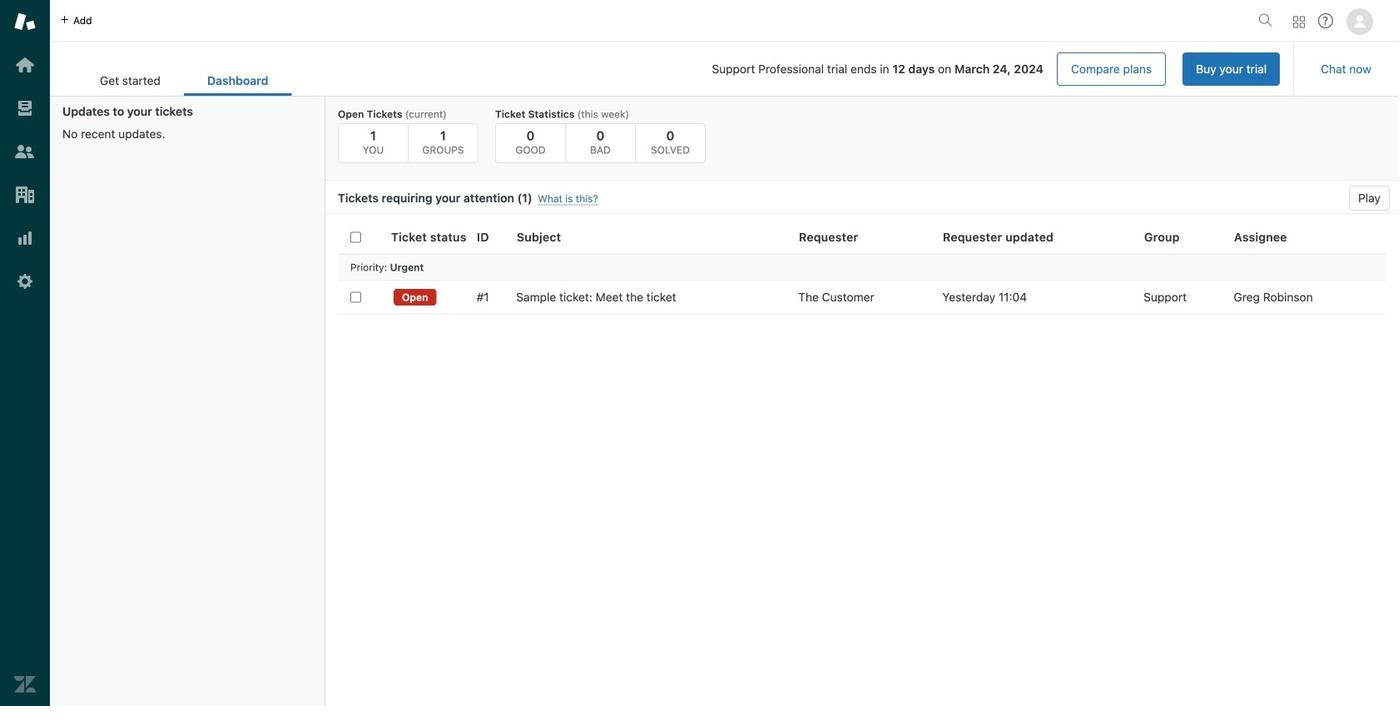 Task type: vqa. For each thing, say whether or not it's contained in the screenshot.
REPORTING icon at left
yes



Task type: locate. For each thing, give the bounding box(es) containing it.
tab list
[[77, 65, 292, 96]]

grid
[[326, 221, 1399, 706]]

zendesk products image
[[1294, 16, 1305, 28]]

March 24, 2024 text field
[[955, 62, 1044, 76]]

get help image
[[1319, 13, 1334, 28]]

get started image
[[14, 54, 36, 76]]

Select All Tickets checkbox
[[351, 232, 361, 242]]

None checkbox
[[351, 292, 361, 303]]

views image
[[14, 97, 36, 119]]

tab
[[77, 65, 184, 96]]

admin image
[[14, 271, 36, 292]]

customers image
[[14, 141, 36, 162]]



Task type: describe. For each thing, give the bounding box(es) containing it.
reporting image
[[14, 227, 36, 249]]

organizations image
[[14, 184, 36, 206]]

zendesk support image
[[14, 11, 36, 32]]

zendesk image
[[14, 674, 36, 695]]

main element
[[0, 0, 50, 706]]



